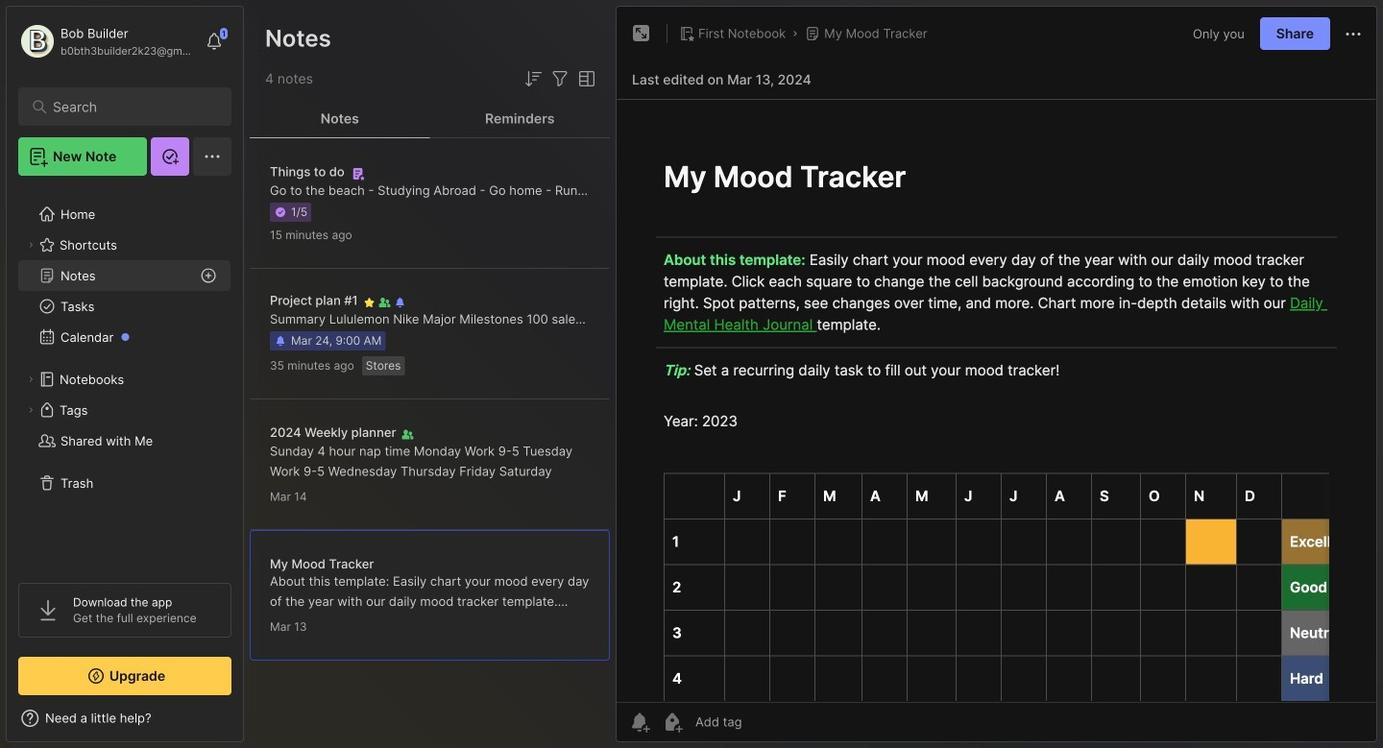 Task type: locate. For each thing, give the bounding box(es) containing it.
add tag image
[[661, 711, 684, 734]]

None search field
[[53, 95, 206, 118]]

Note Editor text field
[[617, 99, 1377, 702]]

Search text field
[[53, 98, 206, 116]]

add filters image
[[549, 67, 572, 90]]

Add tag field
[[694, 714, 838, 731]]

none search field inside main 'element'
[[53, 95, 206, 118]]

More actions field
[[1343, 22, 1366, 46]]

View options field
[[572, 67, 599, 90]]

more actions image
[[1343, 23, 1366, 46]]

tree
[[7, 187, 243, 566]]

tab list
[[250, 100, 610, 138]]

expand note image
[[630, 22, 653, 45]]



Task type: vqa. For each thing, say whether or not it's contained in the screenshot.
tab
no



Task type: describe. For each thing, give the bounding box(es) containing it.
Add filters field
[[549, 67, 572, 90]]

expand tags image
[[25, 405, 37, 416]]

main element
[[0, 0, 250, 749]]

expand notebooks image
[[25, 374, 37, 385]]

note window element
[[616, 6, 1378, 748]]

WHAT'S NEW field
[[7, 703, 243, 734]]

add a reminder image
[[629, 711, 652, 734]]

Sort options field
[[522, 67, 545, 90]]

click to collapse image
[[243, 713, 257, 736]]

tree inside main 'element'
[[7, 187, 243, 566]]

Account field
[[18, 22, 196, 61]]



